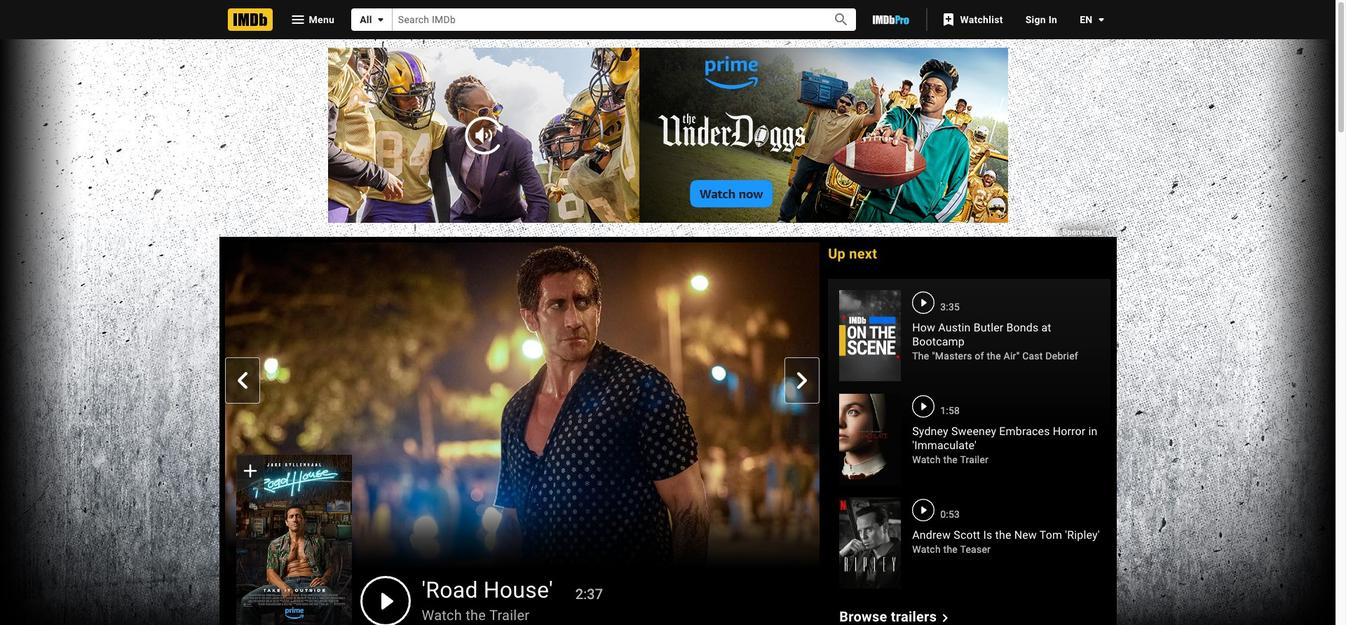 Task type: locate. For each thing, give the bounding box(es) containing it.
immaculate image
[[840, 394, 901, 486]]

teaser
[[961, 544, 991, 556]]

'immaculate'
[[913, 439, 977, 452]]

watch inside sydney sweeney embraces horror in 'immaculate' watch the trailer
[[913, 455, 941, 466]]

0 vertical spatial trailer
[[961, 455, 989, 466]]

all
[[360, 14, 372, 25]]

en button
[[1069, 7, 1110, 32]]

menu button
[[278, 8, 346, 31]]

'road house' group
[[225, 243, 820, 626]]

bootcamp
[[913, 335, 965, 349]]

tom
[[1040, 529, 1063, 542]]

up next
[[829, 245, 878, 262]]

arrow drop down image
[[1093, 11, 1110, 28]]

up
[[829, 245, 846, 262]]

sponsored content section
[[0, 0, 1341, 626]]

debrief
[[1046, 351, 1079, 362]]

andrew
[[913, 529, 951, 542]]

browse trailers link
[[840, 609, 954, 626]]

1 vertical spatial watch
[[913, 544, 941, 556]]

watch down "andrew"
[[913, 544, 941, 556]]

the inside sydney sweeney embraces horror in 'immaculate' watch the trailer
[[944, 455, 958, 466]]

chevron left inline image
[[234, 373, 251, 389]]

butler
[[974, 321, 1004, 335]]

'road house' image
[[225, 243, 820, 578]]

trailer inside 'road house' element
[[490, 607, 530, 624]]

sweeney
[[952, 425, 997, 438]]

trailer down sweeney
[[961, 455, 989, 466]]

1 horizontal spatial trailer
[[961, 455, 989, 466]]

watchlist button
[[934, 7, 1015, 32]]

watch
[[913, 455, 941, 466], [913, 544, 941, 556], [422, 607, 462, 624]]

next
[[850, 245, 878, 262]]

road house image
[[236, 455, 352, 626], [236, 456, 352, 626]]

submit search image
[[833, 11, 850, 28]]

air"
[[1004, 351, 1020, 362]]

watch down 'road
[[422, 607, 462, 624]]

trailer
[[961, 455, 989, 466], [490, 607, 530, 624]]

watch down 'immaculate'
[[913, 455, 941, 466]]

arrow drop down image
[[372, 11, 389, 28]]

is
[[984, 529, 993, 542]]

how austin butler bonds at bootcamp the "masters of the air" cast debrief
[[913, 321, 1079, 362]]

the inside how austin butler bonds at bootcamp the "masters of the air" cast debrief
[[987, 351, 1002, 362]]

the down 'road house'
[[466, 607, 486, 624]]

trailer down house'
[[490, 607, 530, 624]]

None field
[[393, 9, 817, 31]]

the right of
[[987, 351, 1002, 362]]

Search IMDb text field
[[393, 9, 817, 31]]

All search field
[[352, 8, 857, 31]]

2 vertical spatial watch
[[422, 607, 462, 624]]

en
[[1080, 14, 1093, 25]]

browse trailers
[[840, 609, 937, 625]]

0 vertical spatial watch
[[913, 455, 941, 466]]

the
[[987, 351, 1002, 362], [944, 455, 958, 466], [996, 529, 1012, 542], [944, 544, 958, 556], [466, 607, 486, 624]]

1 vertical spatial trailer
[[490, 607, 530, 624]]

group
[[236, 455, 352, 626]]

the down 'immaculate'
[[944, 455, 958, 466]]

0 horizontal spatial trailer
[[490, 607, 530, 624]]

1:58
[[941, 405, 960, 417]]

ripley image
[[840, 498, 901, 589]]

sydney
[[913, 425, 949, 438]]



Task type: vqa. For each thing, say whether or not it's contained in the screenshot.
Drama
no



Task type: describe. For each thing, give the bounding box(es) containing it.
3:35
[[941, 302, 960, 313]]

trailers
[[891, 609, 937, 625]]

embraces
[[1000, 425, 1050, 438]]

browse
[[840, 609, 888, 625]]

scott
[[954, 529, 981, 542]]

watch inside andrew scott is the new tom 'ripley' watch the teaser
[[913, 544, 941, 556]]

the down scott
[[944, 544, 958, 556]]

in
[[1089, 425, 1098, 438]]

watchlist image
[[941, 11, 958, 28]]

chevron right inline image
[[794, 373, 811, 389]]

watch inside 'road house' element
[[422, 607, 462, 624]]

sponsored
[[1063, 228, 1105, 237]]

austin
[[939, 321, 971, 335]]

andrew scott is the new tom 'ripley' watch the teaser
[[913, 529, 1100, 556]]

how
[[913, 321, 936, 335]]

all button
[[352, 8, 393, 31]]

of
[[975, 351, 985, 362]]

the right is
[[996, 529, 1012, 542]]

horror
[[1053, 425, 1086, 438]]

trailer inside sydney sweeney embraces horror in 'immaculate' watch the trailer
[[961, 455, 989, 466]]

in
[[1049, 14, 1058, 25]]

the
[[913, 351, 930, 362]]

watchlist
[[961, 14, 1003, 25]]

'road house'
[[422, 577, 553, 604]]

menu image
[[289, 11, 306, 28]]

home image
[[228, 8, 273, 31]]

the inside 'road house' element
[[466, 607, 486, 624]]

sign
[[1026, 14, 1046, 25]]

sign in button
[[1015, 7, 1069, 32]]

sydney sweeney embraces horror in 'immaculate' watch the trailer
[[913, 425, 1098, 466]]

'road house' element
[[225, 243, 820, 626]]

'ripley'
[[1066, 529, 1100, 542]]

none field inside all search box
[[393, 9, 817, 31]]

"masters
[[932, 351, 973, 362]]

at
[[1042, 321, 1052, 335]]

watch the trailer
[[422, 607, 530, 624]]

bonds
[[1007, 321, 1039, 335]]

2:37
[[576, 586, 603, 603]]

cast
[[1023, 351, 1043, 362]]

menu
[[309, 14, 335, 25]]

masters of the air image
[[840, 290, 901, 382]]

new
[[1015, 529, 1037, 542]]

house'
[[484, 577, 553, 604]]

0:53
[[941, 509, 960, 520]]

'road
[[422, 577, 478, 604]]

chevron right image
[[937, 610, 954, 626]]

sign in
[[1026, 14, 1058, 25]]



